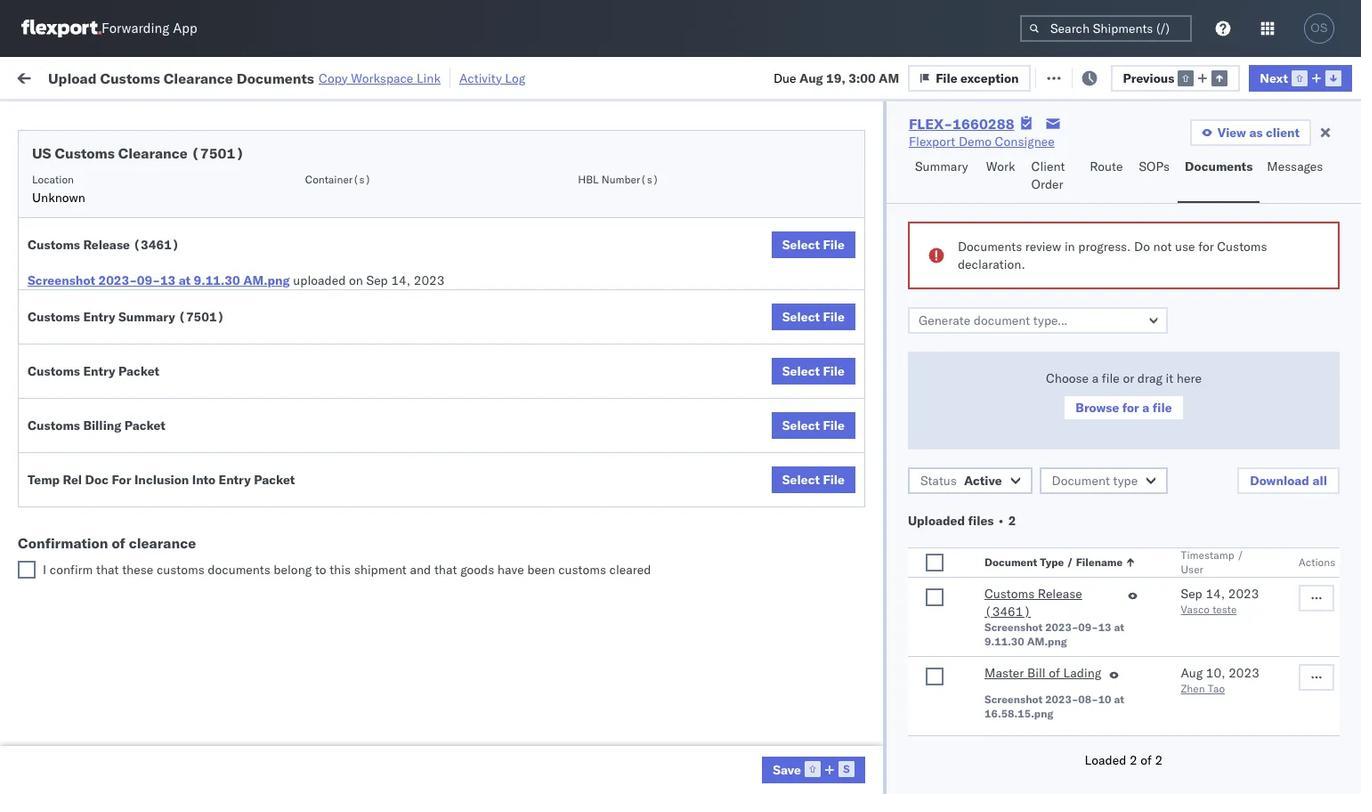 Task type: locate. For each thing, give the bounding box(es) containing it.
4 test123456 from the top
[[1213, 335, 1288, 351]]

sep up vasco
[[1182, 586, 1203, 602]]

am
[[879, 70, 900, 86], [317, 179, 337, 195], [317, 218, 337, 234], [317, 257, 337, 273], [317, 296, 337, 312], [317, 335, 337, 351], [317, 375, 337, 391], [317, 453, 337, 469], [317, 571, 337, 587]]

schedule pickup from los angeles, ca button down clearance
[[41, 560, 253, 597]]

09-
[[137, 273, 160, 289], [1079, 621, 1099, 634]]

a down drag
[[1143, 400, 1150, 416]]

3 hlxu803499 from the top
[[1286, 257, 1362, 273]]

uetu5238478
[[1193, 413, 1279, 429], [1193, 452, 1279, 469], [1193, 492, 1279, 508], [1193, 531, 1279, 547]]

schedule pickup from los angeles, ca link up upload customs clearance documents button
[[41, 325, 253, 360]]

2 resize handle column header from the left
[[452, 138, 474, 795]]

1 vertical spatial 13
[[1099, 621, 1112, 634]]

flex-2130387 up bill
[[983, 649, 1076, 665]]

est, up 7:00 pm est, dec 23, 2022
[[341, 453, 367, 469]]

0 vertical spatial document
[[1052, 473, 1111, 489]]

view
[[1218, 125, 1247, 141]]

1 schedule pickup from los angeles, ca link from the top
[[41, 207, 253, 243]]

2 gvcu5265864 from the top
[[1097, 648, 1185, 664]]

am.png left uploaded
[[243, 273, 290, 289]]

file exception button
[[1029, 64, 1152, 90], [1029, 64, 1152, 90], [909, 65, 1031, 91], [909, 65, 1031, 91]]

3 select from the top
[[783, 363, 820, 379]]

entry right into
[[219, 472, 251, 488]]

2 2:59 am edt, nov 5, 2022 from the top
[[287, 218, 443, 234]]

pm right 7:00
[[317, 492, 336, 508]]

0 horizontal spatial numbers
[[1097, 152, 1141, 166]]

from inside confirm pickup from los angeles, ca
[[131, 482, 157, 498]]

forwarding app
[[102, 20, 197, 37]]

work
[[195, 69, 226, 85], [987, 159, 1016, 175]]

3 appointment from the top
[[146, 452, 219, 468]]

3 ca from the top
[[41, 343, 58, 359]]

schedule pickup from los angeles, ca link up customs entry summary (7501)
[[41, 246, 253, 282]]

at right 10
[[1115, 693, 1125, 706]]

screenshot inside screenshot 2023-09-13 at 9.11.30 am.png
[[985, 621, 1043, 634]]

5 hlxu803499 from the top
[[1286, 335, 1362, 351]]

5 ceau7522281, from the top
[[1097, 335, 1189, 351]]

5, for 3rd schedule pickup from los angeles, ca link from the top
[[398, 335, 409, 351]]

activity log button
[[460, 68, 526, 88]]

5 flex-1846748 from the top
[[983, 335, 1076, 351]]

2130387 down 1893174
[[1022, 610, 1076, 626]]

1 horizontal spatial /
[[1238, 549, 1245, 562]]

doc
[[85, 472, 109, 488]]

3 resize handle column header from the left
[[515, 138, 536, 795]]

entry for summary
[[83, 309, 115, 325]]

unknown
[[32, 190, 85, 206]]

3 lagerfeld from the top
[[956, 727, 1009, 743]]

maeu9408431 down -- at the bottom right
[[1213, 727, 1303, 743]]

1889466
[[1022, 414, 1076, 430], [1022, 453, 1076, 469], [1022, 492, 1076, 508], [1022, 531, 1076, 547]]

7 resize handle column header from the left
[[1067, 138, 1088, 795]]

previous button
[[1111, 65, 1241, 91]]

Search Work text field
[[762, 64, 956, 90]]

los for 3rd schedule pickup from los angeles, ca 'button' from the bottom of the page
[[168, 326, 188, 342]]

los for fifth schedule pickup from los angeles, ca 'button' from the top
[[168, 561, 188, 577]]

5 fcl from the top
[[585, 453, 607, 469]]

1 schedule pickup from los angeles, ca button from the top
[[41, 207, 253, 245]]

pickup inside confirm pickup from los angeles, ca
[[90, 482, 128, 498]]

0 horizontal spatial customs
[[157, 562, 205, 578]]

0 vertical spatial for
[[171, 110, 186, 123]]

6 resize handle column header from the left
[[925, 138, 946, 795]]

appointment up inclusion on the left bottom
[[146, 452, 219, 468]]

fcl for 3rd schedule pickup from los angeles, ca 'button' from the bottom of the page
[[585, 335, 607, 351]]

1 vertical spatial (7501)
[[178, 309, 225, 325]]

delivery down screenshot 2023-09-13 at 9.11.30 am.png link
[[97, 295, 143, 311]]

2023- for screenshot 2023-09-13 at 9.11.30 am.png
[[1046, 621, 1079, 634]]

delivery inside button
[[90, 530, 135, 546]]

4 schedule pickup from los angeles, ca from the top
[[41, 404, 240, 438]]

1846748
[[1022, 179, 1076, 195], [1022, 218, 1076, 234], [1022, 257, 1076, 273], [1022, 296, 1076, 312], [1022, 335, 1076, 351], [1022, 375, 1076, 391]]

2023- inside screenshot 2023-09-13 at 9.11.30 am.png
[[1046, 621, 1079, 634]]

1 vertical spatial of
[[1050, 665, 1061, 681]]

type
[[1114, 473, 1139, 489]]

schedule pickup from los angeles, ca for first schedule pickup from los angeles, ca link from the bottom of the page
[[41, 561, 240, 595]]

release inside customs release (3461)
[[1038, 586, 1083, 602]]

appointment for third schedule delivery appointment 'link' from the bottom
[[146, 178, 219, 194]]

2 upload customs clearance documents from the top
[[41, 717, 195, 751]]

5 select file from the top
[[783, 472, 845, 488]]

fcl for fifth schedule pickup from los angeles, ca 'button' from the top
[[585, 571, 607, 587]]

bosch ocean test
[[661, 179, 763, 195], [777, 179, 879, 195], [661, 218, 763, 234], [777, 218, 879, 234], [777, 257, 879, 273], [777, 296, 879, 312], [661, 335, 763, 351], [777, 335, 879, 351], [661, 375, 763, 391], [777, 375, 879, 391], [777, 414, 879, 430], [661, 453, 763, 469], [777, 453, 879, 469], [661, 492, 763, 508], [777, 492, 879, 508]]

3 lhuu7894563, from the top
[[1097, 492, 1189, 508]]

0 horizontal spatial that
[[96, 562, 119, 578]]

file inside button
[[1153, 400, 1173, 416]]

packet up 7:00
[[254, 472, 295, 488]]

gvcu5265864 up abcd1234560
[[1097, 648, 1185, 664]]

file down it
[[1153, 400, 1173, 416]]

select file button for customs entry summary (7501)
[[772, 304, 856, 330]]

3 maeu9408431 from the top
[[1213, 727, 1303, 743]]

14,
[[391, 273, 411, 289], [397, 453, 416, 469], [1206, 586, 1226, 602]]

1 horizontal spatial am.png
[[1028, 635, 1068, 648]]

jan left 28, at the bottom
[[377, 727, 397, 743]]

1 vertical spatial dec
[[369, 492, 393, 508]]

0 vertical spatial customs release (3461)
[[28, 237, 180, 253]]

0 vertical spatial (7501)
[[191, 144, 244, 162]]

1 schedule delivery appointment link from the top
[[41, 177, 219, 195]]

select file button for customs release (3461)
[[772, 232, 856, 258]]

integration test account - karl lagerfeld
[[777, 610, 1009, 626], [777, 649, 1009, 665], [777, 727, 1009, 743], [777, 766, 1009, 783]]

id
[[978, 145, 988, 159]]

flex-2130387 down 16.58.15.png
[[983, 727, 1076, 743]]

2 vertical spatial of
[[1141, 753, 1153, 769]]

select
[[783, 237, 820, 253], [783, 309, 820, 325], [783, 363, 820, 379], [783, 418, 820, 434], [783, 472, 820, 488]]

screenshot for screenshot 2023-09-13 at 9.11.30 am.png
[[985, 621, 1043, 634]]

1 abcdefg78456546 from the top
[[1213, 453, 1333, 469]]

mbl/mawb numbers button
[[1204, 142, 1362, 159]]

clearance inside button
[[138, 365, 195, 381]]

0 horizontal spatial am.png
[[243, 273, 290, 289]]

1 vertical spatial on
[[349, 273, 363, 289]]

select for customs entry summary (7501)
[[783, 309, 820, 325]]

gvcu5265864 up loaded 2 of 2
[[1097, 727, 1185, 743]]

flex-1889466 up active
[[983, 453, 1076, 469]]

flex-1889466 up type
[[983, 531, 1076, 547]]

aug 10, 2023 zhen tao
[[1182, 665, 1260, 696]]

for inside documents review in progress. do not use for customs declaration.
[[1199, 239, 1215, 255]]

1 lhuu7894563, uetu5238478 from the top
[[1097, 413, 1279, 429]]

1 vertical spatial (3461)
[[985, 604, 1032, 620]]

2023- for screenshot 2023-08-10 at 16.58.15.png
[[1046, 693, 1079, 706]]

1889466 up type
[[1022, 531, 1076, 547]]

that right and
[[435, 562, 457, 578]]

0 horizontal spatial consignee
[[859, 571, 919, 587]]

abcdefg78456546 up maeu9736123
[[1213, 531, 1333, 547]]

of up these
[[112, 534, 125, 552]]

2 2130387 from the top
[[1022, 649, 1076, 665]]

1 ocean fcl from the top
[[545, 179, 607, 195]]

summary inside 'button'
[[916, 159, 969, 175]]

1 horizontal spatial of
[[1050, 665, 1061, 681]]

1 horizontal spatial document
[[1052, 473, 1111, 489]]

schedule pickup from los angeles, ca for second schedule pickup from los angeles, ca link from the bottom of the page
[[41, 404, 240, 438]]

fcl for 3rd schedule delivery appointment button
[[585, 453, 607, 469]]

0 horizontal spatial status
[[98, 110, 129, 123]]

1 vertical spatial document
[[985, 556, 1038, 569]]

schedule delivery appointment down screenshot 2023-09-13 at 9.11.30 am.png link
[[41, 295, 219, 311]]

schedule delivery appointment link down screenshot 2023-09-13 at 9.11.30 am.png link
[[41, 294, 219, 312]]

file exception up 1660288
[[936, 70, 1019, 86]]

sep 14, 2023 vasco teste
[[1182, 586, 1260, 616]]

sep right uploaded
[[367, 273, 388, 289]]

summary down screenshot 2023-09-13 at 9.11.30 am.png link
[[118, 309, 175, 325]]

0 vertical spatial jan
[[370, 571, 390, 587]]

type
[[1041, 556, 1065, 569]]

2 maeu9408431 from the top
[[1213, 649, 1303, 665]]

5 schedule pickup from los angeles, ca button from the top
[[41, 560, 253, 597]]

0 vertical spatial on
[[437, 69, 451, 85]]

customs down clearance
[[157, 562, 205, 578]]

1 horizontal spatial that
[[435, 562, 457, 578]]

0 vertical spatial gvcu5265864
[[1097, 609, 1185, 625]]

confirm inside confirm pickup from los angeles, ca
[[41, 482, 86, 498]]

confirm for confirm pickup from los angeles, ca
[[41, 482, 86, 498]]

1 vertical spatial 09-
[[1079, 621, 1099, 634]]

customs release (3461) down unknown at left top
[[28, 237, 180, 253]]

document type / filename
[[985, 556, 1123, 569]]

a right choose
[[1093, 371, 1099, 387]]

am for 5th schedule pickup from los angeles, ca link from the bottom
[[317, 218, 337, 234]]

hlxu803499
[[1286, 178, 1362, 194], [1286, 217, 1362, 233], [1286, 257, 1362, 273], [1286, 296, 1362, 312], [1286, 335, 1362, 351], [1286, 374, 1362, 390]]

1 horizontal spatial work
[[987, 159, 1016, 175]]

am.png up master bill of lading
[[1028, 635, 1068, 648]]

ceau7522281, up browse for a file button
[[1097, 374, 1189, 390]]

ceau7522281, down documents review in progress. do not use for customs declaration.
[[1097, 296, 1189, 312]]

schedule pickup from los angeles, ca link
[[41, 207, 253, 243], [41, 246, 253, 282], [41, 325, 253, 360], [41, 403, 253, 439], [41, 560, 253, 595]]

2 flex-1846748 from the top
[[983, 218, 1076, 234]]

1 horizontal spatial release
[[1038, 586, 1083, 602]]

drag
[[1138, 371, 1163, 387]]

3 2130387 from the top
[[1022, 727, 1076, 743]]

est,
[[341, 375, 367, 391], [341, 453, 367, 469], [340, 492, 366, 508], [341, 571, 367, 587], [347, 727, 374, 743]]

at down msdu7304509
[[1115, 621, 1125, 634]]

1 vertical spatial release
[[1038, 586, 1083, 602]]

7 fcl from the top
[[585, 571, 607, 587]]

1 lagerfeld from the top
[[956, 610, 1009, 626]]

1 integration test account - karl lagerfeld from the top
[[777, 610, 1009, 626]]

ceau7522281, for upload customs clearance documents button
[[1097, 374, 1189, 390]]

2 horizontal spatial of
[[1141, 753, 1153, 769]]

at up customs entry summary (7501)
[[179, 273, 191, 289]]

account
[[868, 610, 915, 626], [868, 649, 915, 665], [868, 727, 915, 743], [868, 766, 915, 783]]

for left work,
[[171, 110, 186, 123]]

1 vertical spatial pm
[[325, 727, 344, 743]]

3 1889466 from the top
[[1022, 492, 1076, 508]]

rel
[[63, 472, 82, 488]]

consignee for bookings test consignee
[[859, 571, 919, 587]]

/ right type
[[1067, 556, 1074, 569]]

release down document type / filename at the bottom right of page
[[1038, 586, 1083, 602]]

0 vertical spatial consignee
[[995, 134, 1055, 150]]

1 vertical spatial gvcu5265864
[[1097, 648, 1185, 664]]

work
[[51, 65, 97, 90]]

pm for 7:00
[[317, 492, 336, 508]]

13 inside screenshot 2023-09-13 at 9.11.30 am.png
[[1099, 621, 1112, 634]]

2023- up customs entry summary (7501)
[[98, 273, 137, 289]]

uetu5238478 down download at right
[[1193, 492, 1279, 508]]

pickup down confirmation of clearance
[[97, 561, 135, 577]]

1 horizontal spatial sep
[[1182, 586, 1203, 602]]

sep
[[367, 273, 388, 289], [1182, 586, 1203, 602]]

at inside screenshot 2023-08-10 at 16.58.15.png
[[1115, 693, 1125, 706]]

1 horizontal spatial status
[[921, 473, 957, 489]]

numbers inside container numbers
[[1097, 152, 1141, 166]]

documents inside documents review in progress. do not use for customs declaration.
[[958, 239, 1023, 255]]

flex-1889466
[[983, 414, 1076, 430], [983, 453, 1076, 469], [983, 492, 1076, 508], [983, 531, 1076, 547]]

customs inside customs release (3461)
[[985, 586, 1035, 602]]

schedule pickup from los angeles, ca link down upload customs clearance documents button
[[41, 403, 253, 439]]

13 up customs entry summary (7501)
[[160, 273, 176, 289]]

client
[[1267, 125, 1300, 141]]

schedule pickup from los angeles, ca link down clearance
[[41, 560, 253, 595]]

ocean fcl
[[545, 179, 607, 195], [545, 218, 607, 234], [545, 335, 607, 351], [545, 375, 607, 391], [545, 453, 607, 469], [545, 492, 607, 508], [545, 571, 607, 587], [545, 727, 607, 743]]

confirm up confirm
[[41, 530, 86, 546]]

3 ceau7522281, hlxu6269489, hlxu803499 from the top
[[1097, 257, 1362, 273]]

1 vertical spatial schedule delivery appointment
[[41, 295, 219, 311]]

status up uploaded
[[921, 473, 957, 489]]

1 maeu9408431 from the top
[[1213, 610, 1303, 626]]

lhuu7894563, up msdu7304509
[[1097, 531, 1189, 547]]

download all button
[[1238, 468, 1341, 494]]

2 vertical spatial schedule delivery appointment link
[[41, 451, 219, 469]]

screenshot up 16.58.15.png
[[985, 693, 1043, 706]]

1 edt, from the top
[[341, 179, 368, 195]]

4 integration test account - karl lagerfeld from the top
[[777, 766, 1009, 783]]

None checkbox
[[926, 554, 944, 572], [18, 561, 36, 579], [926, 589, 944, 607], [926, 668, 944, 686], [926, 554, 944, 572], [18, 561, 36, 579], [926, 589, 944, 607], [926, 668, 944, 686]]

13 for screenshot 2023-09-13 at 9.11.30 am.png
[[1099, 621, 1112, 634]]

am for 4th schedule pickup from los angeles, ca link from the bottom
[[317, 257, 337, 273]]

schedule delivery appointment button down us customs clearance (7501)
[[41, 177, 219, 196]]

active
[[965, 473, 1003, 489]]

los for fifth schedule pickup from los angeles, ca 'button' from the bottom
[[168, 208, 188, 224]]

from for first schedule pickup from los angeles, ca link from the bottom of the page
[[139, 561, 165, 577]]

2:59 am edt, nov 5, 2022 for 4th schedule pickup from los angeles, ca link from the bottom
[[287, 257, 443, 273]]

aug left 19,
[[800, 70, 824, 86]]

2 vertical spatial for
[[1123, 400, 1140, 416]]

2 hlxu6269489, from the top
[[1192, 217, 1283, 233]]

flex-1889466 up ∙
[[983, 492, 1076, 508]]

5 resize handle column header from the left
[[746, 138, 768, 795]]

screenshot 2023-08-10 at 16.58.15.png
[[985, 693, 1125, 721]]

09- for screenshot 2023-09-13 at 9.11.30 am.png
[[1079, 621, 1099, 634]]

edt, for 5th schedule pickup from los angeles, ca link from the bottom
[[341, 218, 368, 234]]

/ inside button
[[1067, 556, 1074, 569]]

schedule pickup from los angeles, ca button up customs entry summary (7501)
[[41, 246, 253, 284]]

1 vertical spatial consignee
[[859, 571, 919, 587]]

import work button
[[144, 57, 233, 97]]

abcdefg78456546
[[1213, 453, 1333, 469], [1213, 492, 1333, 508], [1213, 531, 1333, 547]]

appointment down us customs clearance (7501)
[[146, 178, 219, 194]]

exception down search shipments (/) text box
[[1082, 69, 1140, 85]]

browse for a file button
[[1064, 395, 1185, 421]]

am.png inside screenshot 2023-09-13 at 9.11.30 am.png
[[1028, 635, 1068, 648]]

consignee for flexport demo consignee
[[995, 134, 1055, 150]]

1 2:59 am edt, nov 5, 2022 from the top
[[287, 179, 443, 195]]

select file for customs entry packet
[[783, 363, 845, 379]]

file exception
[[1057, 69, 1140, 85], [936, 70, 1019, 86]]

6 ocean fcl from the top
[[545, 492, 607, 508]]

0 vertical spatial actions
[[1308, 145, 1345, 159]]

09- inside screenshot 2023-09-13 at 9.11.30 am.png
[[1079, 621, 1099, 634]]

uetu5238478 up timestamp
[[1193, 531, 1279, 547]]

pickup down customs entry summary (7501)
[[97, 326, 135, 342]]

0 vertical spatial packet
[[118, 363, 160, 379]]

flex-1846748 button
[[955, 174, 1079, 199], [955, 174, 1079, 199], [955, 213, 1079, 238], [955, 213, 1079, 238], [955, 253, 1079, 277], [955, 253, 1079, 277], [955, 292, 1079, 317], [955, 292, 1079, 317], [955, 331, 1079, 356], [955, 331, 1079, 356], [955, 370, 1079, 395], [955, 370, 1079, 395]]

hlxu803499 for fourth schedule pickup from los angeles, ca 'button' from the bottom of the page
[[1286, 257, 1362, 273]]

9.11.30 for screenshot 2023-09-13 at 9.11.30 am.png uploaded on sep 14, 2023
[[194, 273, 240, 289]]

download all
[[1251, 473, 1328, 489]]

6 fcl from the top
[[585, 492, 607, 508]]

am.png for screenshot 2023-09-13 at 9.11.30 am.png
[[1028, 635, 1068, 648]]

pickup
[[97, 208, 135, 224], [97, 247, 135, 263], [97, 326, 135, 342], [97, 404, 135, 420], [90, 482, 128, 498], [97, 561, 135, 577]]

karl
[[929, 610, 952, 626], [929, 649, 952, 665], [929, 727, 952, 743], [929, 766, 952, 783]]

0 vertical spatial pm
[[317, 492, 336, 508]]

0 vertical spatial sep
[[367, 273, 388, 289]]

1 vertical spatial 14,
[[397, 453, 416, 469]]

flexport demo consignee
[[909, 134, 1055, 150]]

select file for customs entry summary (7501)
[[783, 309, 845, 325]]

upload inside button
[[41, 365, 81, 381]]

2023 inside sep 14, 2023 vasco teste
[[1229, 586, 1260, 602]]

2022 for fourth schedule pickup from los angeles, ca 'button' from the bottom of the page
[[412, 257, 443, 273]]

0 horizontal spatial sep
[[367, 273, 388, 289]]

due aug 19, 3:00 am
[[774, 70, 900, 86]]

hlxu803499 for upload customs clearance documents button
[[1286, 374, 1362, 390]]

1 horizontal spatial file
[[1153, 400, 1173, 416]]

3 select file from the top
[[783, 363, 845, 379]]

test
[[739, 179, 763, 195], [855, 179, 879, 195], [739, 218, 763, 234], [855, 218, 879, 234], [855, 257, 879, 273], [855, 296, 879, 312], [739, 335, 763, 351], [855, 335, 879, 351], [739, 375, 763, 391], [855, 375, 879, 391], [855, 414, 879, 430], [739, 453, 763, 469], [855, 453, 879, 469], [739, 492, 763, 508], [855, 492, 879, 508], [832, 571, 856, 587], [841, 610, 865, 626], [841, 649, 865, 665], [841, 727, 865, 743], [841, 766, 865, 783]]

09- up customs entry summary (7501)
[[137, 273, 160, 289]]

upload customs clearance documents inside button
[[41, 365, 195, 399]]

0 vertical spatial 09-
[[137, 273, 160, 289]]

14, up 23,
[[397, 453, 416, 469]]

resize handle column header
[[255, 138, 276, 795], [452, 138, 474, 795], [515, 138, 536, 795], [631, 138, 652, 795], [746, 138, 768, 795], [925, 138, 946, 795], [1067, 138, 1088, 795], [1183, 138, 1204, 795], [1330, 138, 1351, 795]]

/ inside the 'timestamp / user'
[[1238, 549, 1245, 562]]

2 vertical spatial schedule delivery appointment button
[[41, 451, 219, 471]]

ca
[[41, 226, 58, 242], [41, 265, 58, 281], [41, 343, 58, 359], [41, 422, 58, 438], [41, 500, 58, 516], [41, 579, 58, 595]]

los inside confirm pickup from los angeles, ca
[[161, 482, 181, 498]]

aug
[[800, 70, 824, 86], [1182, 665, 1204, 681]]

edt,
[[341, 179, 368, 195], [341, 218, 368, 234], [341, 257, 368, 273], [341, 296, 368, 312], [341, 335, 368, 351]]

1 flex-1889466 from the top
[[983, 414, 1076, 430]]

select for customs release (3461)
[[783, 237, 820, 253]]

est, right to
[[341, 571, 367, 587]]

2 select file from the top
[[783, 309, 845, 325]]

2 vertical spatial appointment
[[146, 452, 219, 468]]

numbers for container numbers
[[1097, 152, 1141, 166]]

0 vertical spatial file
[[1103, 371, 1120, 387]]

customs inside documents review in progress. do not use for customs declaration.
[[1218, 239, 1268, 255]]

screenshot for screenshot 2023-09-13 at 9.11.30 am.png uploaded on sep 14, 2023
[[28, 273, 95, 289]]

2023- inside screenshot 2023-08-10 at 16.58.15.png
[[1046, 693, 1079, 706]]

schedule delivery appointment up for at left
[[41, 452, 219, 468]]

timestamp
[[1182, 549, 1235, 562]]

ceau7522281, up do
[[1097, 217, 1189, 233]]

1 horizontal spatial a
[[1143, 400, 1150, 416]]

1 vertical spatial a
[[1143, 400, 1150, 416]]

0 vertical spatial 2130387
[[1022, 610, 1076, 626]]

1 vertical spatial aug
[[1182, 665, 1204, 681]]

/ up maeu9736123
[[1238, 549, 1245, 562]]

1 vertical spatial upload customs clearance documents link
[[41, 717, 253, 752]]

6 ceau7522281, hlxu6269489, hlxu803499 from the top
[[1097, 374, 1362, 390]]

0 vertical spatial 9.11.30
[[194, 273, 240, 289]]

0 vertical spatial screenshot
[[28, 273, 95, 289]]

file for customs entry packet
[[823, 363, 845, 379]]

customs right been
[[559, 562, 607, 578]]

759 at risk
[[328, 69, 390, 85]]

0 vertical spatial appointment
[[146, 178, 219, 194]]

2 select file button from the top
[[772, 304, 856, 330]]

0 vertical spatial summary
[[916, 159, 969, 175]]

from for 3rd schedule pickup from los angeles, ca link from the top
[[139, 326, 165, 342]]

flex-2130387 button
[[955, 605, 1079, 630], [955, 605, 1079, 630], [955, 644, 1079, 669], [955, 644, 1079, 669], [955, 723, 1079, 748], [955, 723, 1079, 748]]

schedule pickup from los angeles, ca down clearance
[[41, 561, 240, 595]]

forwarding
[[102, 20, 169, 37]]

5 2:59 am edt, nov 5, 2022 from the top
[[287, 335, 443, 351]]

appointment for second schedule delivery appointment 'link' from the bottom of the page
[[146, 295, 219, 311]]

/
[[1238, 549, 1245, 562], [1067, 556, 1074, 569]]

packet right the billing
[[125, 418, 166, 434]]

1 horizontal spatial customs release (3461)
[[985, 586, 1083, 620]]

2 horizontal spatial 2
[[1156, 753, 1164, 769]]

0 horizontal spatial file
[[1103, 371, 1120, 387]]

205
[[410, 69, 434, 85]]

for down or
[[1123, 400, 1140, 416]]

ca inside confirm pickup from los angeles, ca
[[41, 500, 58, 516]]

abcd1234560
[[1097, 688, 1186, 704]]

0 horizontal spatial 2
[[1009, 513, 1017, 529]]

2 vertical spatial 14,
[[1206, 586, 1226, 602]]

1 that from the left
[[96, 562, 119, 578]]

schedule pickup from los angeles, ca button down upload customs clearance documents button
[[41, 403, 253, 440]]

2 vertical spatial upload
[[41, 717, 81, 734]]

abcdefg78456546 for 2:59 am est, dec 14, 2022
[[1213, 453, 1333, 469]]

am for 3rd schedule pickup from los angeles, ca link from the top
[[317, 335, 337, 351]]

Generate document type... text field
[[908, 307, 1169, 334]]

from for second schedule pickup from los angeles, ca link from the bottom of the page
[[139, 404, 165, 420]]

at inside screenshot 2023-09-13 at 9.11.30 am.png
[[1115, 621, 1125, 634]]

2 horizontal spatial for
[[1199, 239, 1215, 255]]

abcdefg78456546 up download at right
[[1213, 453, 1333, 469]]

est, for 23,
[[340, 492, 366, 508]]

5 5, from the top
[[398, 335, 409, 351]]

documents review in progress. do not use for customs declaration.
[[958, 239, 1268, 273]]

4 ocean fcl from the top
[[545, 375, 607, 391]]

est, left 9,
[[341, 375, 367, 391]]

flexport
[[909, 134, 956, 150]]

1 horizontal spatial 9.11.30
[[985, 635, 1025, 648]]

message (0)
[[240, 69, 313, 85]]

screenshot inside screenshot 2023-08-10 at 16.58.15.png
[[985, 693, 1043, 706]]

0 vertical spatial work
[[195, 69, 226, 85]]

confirm delivery link
[[41, 530, 135, 547]]

consignee up "client"
[[995, 134, 1055, 150]]

1 vertical spatial entry
[[83, 363, 115, 379]]

1 vertical spatial for
[[1199, 239, 1215, 255]]

1 2130387 from the top
[[1022, 610, 1076, 626]]

14, up teste
[[1206, 586, 1226, 602]]

5, for 4th schedule pickup from los angeles, ca link from the bottom
[[398, 257, 409, 273]]

loaded 2 of 2
[[1085, 753, 1164, 769]]

2022 for confirm pickup from los angeles, ca button
[[418, 492, 449, 508]]

0 vertical spatial upload customs clearance documents link
[[41, 364, 253, 399]]

1 vertical spatial 9.11.30
[[985, 635, 1025, 648]]

packet for customs billing packet
[[125, 418, 166, 434]]

1 vertical spatial confirm
[[41, 530, 86, 546]]

1 horizontal spatial numbers
[[1278, 145, 1322, 159]]

uetu5238478 down "here"
[[1193, 413, 1279, 429]]

upload customs clearance documents for 1st 'upload customs clearance documents' 'link' from the top
[[41, 365, 195, 399]]

document type button
[[1040, 468, 1169, 494]]

lhuu7894563, down drag
[[1097, 413, 1189, 429]]

delivery
[[97, 178, 143, 194], [97, 295, 143, 311], [97, 452, 143, 468], [90, 530, 135, 546]]

9.11.30 inside screenshot 2023-09-13 at 9.11.30 am.png
[[985, 635, 1025, 648]]

lagerfeld
[[956, 610, 1009, 626], [956, 649, 1009, 665], [956, 727, 1009, 743], [956, 766, 1009, 783]]

flex-1893174
[[983, 571, 1076, 587]]

2 ocean fcl from the top
[[545, 218, 607, 234]]

loaded
[[1085, 753, 1127, 769]]

2 schedule delivery appointment link from the top
[[41, 294, 219, 312]]

customs release (3461) up screenshot 2023-09-13 at 9.11.30 am.png
[[985, 586, 1083, 620]]

numbers down client
[[1278, 145, 1322, 159]]

0 vertical spatial entry
[[83, 309, 115, 325]]

gvcu5265864
[[1097, 609, 1185, 625], [1097, 648, 1185, 664], [1097, 727, 1185, 743]]

1662119
[[1022, 688, 1076, 704]]

2:59 am edt, nov 5, 2022
[[287, 179, 443, 195], [287, 218, 443, 234], [287, 257, 443, 273], [287, 296, 443, 312], [287, 335, 443, 351]]

2 lhuu7894563, uetu5238478 from the top
[[1097, 452, 1279, 469]]

flex-1889466 down choose
[[983, 414, 1076, 430]]

6 schedule from the top
[[41, 404, 94, 420]]

screenshot up customs entry summary (7501)
[[28, 273, 95, 289]]

numbers down "container"
[[1097, 152, 1141, 166]]

tao
[[1209, 682, 1226, 696]]

hlxu803499 for 3rd schedule pickup from los angeles, ca 'button' from the bottom of the page
[[1286, 335, 1362, 351]]

bookings test consignee
[[777, 571, 919, 587]]

3 account from the top
[[868, 727, 915, 743]]

8 fcl from the top
[[585, 727, 607, 743]]

uetu5238478 up download at right
[[1193, 452, 1279, 469]]

1 resize handle column header from the left
[[255, 138, 276, 795]]

(3461) up screenshot 2023-09-13 at 9.11.30 am.png link
[[133, 237, 180, 253]]

5 schedule pickup from los angeles, ca from the top
[[41, 561, 240, 595]]

6 flex-1846748 from the top
[[983, 375, 1076, 391]]

at for screenshot 2023-09-13 at 9.11.30 am.png
[[1115, 621, 1125, 634]]

2130387 down screenshot 2023-08-10 at 16.58.15.png
[[1022, 727, 1076, 743]]

upload customs clearance documents link
[[41, 364, 253, 399], [41, 717, 253, 752]]

am for third schedule delivery appointment 'link' from the top of the page
[[317, 453, 337, 469]]

2023- for screenshot 2023-09-13 at 9.11.30 am.png uploaded on sep 14, 2023
[[98, 273, 137, 289]]

confirm pickup from los angeles, ca link
[[41, 481, 253, 517]]

entry
[[83, 309, 115, 325], [83, 363, 115, 379], [219, 472, 251, 488]]

flex-2130387 down flex-1893174 in the right of the page
[[983, 610, 1076, 626]]

2 vertical spatial maeu9408431
[[1213, 727, 1303, 743]]

los for fourth schedule pickup from los angeles, ca 'button' from the bottom of the page
[[168, 247, 188, 263]]

4 resize handle column header from the left
[[631, 138, 652, 795]]

packet for customs entry packet
[[118, 363, 160, 379]]

2 vertical spatial schedule delivery appointment
[[41, 452, 219, 468]]

ocean
[[545, 179, 582, 195], [699, 179, 736, 195], [815, 179, 852, 195], [545, 218, 582, 234], [699, 218, 736, 234], [815, 218, 852, 234], [815, 257, 852, 273], [815, 296, 852, 312], [545, 335, 582, 351], [699, 335, 736, 351], [815, 335, 852, 351], [545, 375, 582, 391], [699, 375, 736, 391], [815, 375, 852, 391], [815, 414, 852, 430], [545, 453, 582, 469], [699, 453, 736, 469], [815, 453, 852, 469], [545, 492, 582, 508], [699, 492, 736, 508], [815, 492, 852, 508], [545, 571, 582, 587], [545, 727, 582, 743]]

vasco
[[1182, 603, 1211, 616]]

09- up lading
[[1079, 621, 1099, 634]]

0 horizontal spatial summary
[[118, 309, 175, 325]]

packet down customs entry summary (7501)
[[118, 363, 160, 379]]

6 ceau7522281, from the top
[[1097, 374, 1189, 390]]

ceau7522281, for fourth schedule pickup from los angeles, ca 'button' from the bottom of the page
[[1097, 257, 1189, 273]]

1 horizontal spatial customs
[[559, 562, 607, 578]]

(3461) inside customs release (3461)
[[985, 604, 1032, 620]]

summary down flexport
[[916, 159, 969, 175]]

0 vertical spatial status
[[98, 110, 129, 123]]

0 vertical spatial schedule delivery appointment
[[41, 178, 219, 194]]

schedule delivery appointment
[[41, 178, 219, 194], [41, 295, 219, 311], [41, 452, 219, 468]]

1 vertical spatial schedule delivery appointment link
[[41, 294, 219, 312]]

appointment down screenshot 2023-09-13 at 9.11.30 am.png link
[[146, 295, 219, 311]]

schedule delivery appointment button up for at left
[[41, 451, 219, 471]]

0 vertical spatial of
[[112, 534, 125, 552]]

5 schedule from the top
[[41, 326, 94, 342]]

5 edt, from the top
[[341, 335, 368, 351]]

1 vertical spatial schedule delivery appointment button
[[41, 294, 219, 314]]

1 integration from the top
[[777, 610, 838, 626]]

upload for 1st 'upload customs clearance documents' 'link' from the top
[[41, 365, 81, 381]]

1 5, from the top
[[398, 179, 409, 195]]

1 schedule pickup from los angeles, ca from the top
[[41, 208, 240, 242]]

2 integration test account - karl lagerfeld from the top
[[777, 649, 1009, 665]]

2
[[1009, 513, 1017, 529], [1130, 753, 1138, 769], [1156, 753, 1164, 769]]

hlxu6269489, for 3rd schedule pickup from los angeles, ca 'button' from the bottom of the page
[[1192, 335, 1283, 351]]

1 vertical spatial file
[[1153, 400, 1173, 416]]

1 1889466 from the top
[[1022, 414, 1076, 430]]

6 2:59 from the top
[[287, 453, 314, 469]]

mbl/mawb numbers
[[1213, 145, 1322, 159]]

file for temp rel doc for inclusion into entry packet
[[823, 472, 845, 488]]

file left or
[[1103, 371, 1120, 387]]

file exception down search shipments (/) text box
[[1057, 69, 1140, 85]]

for
[[112, 472, 131, 488]]

schedule delivery appointment link down us customs clearance (7501)
[[41, 177, 219, 195]]

3 hlxu6269489, from the top
[[1192, 257, 1283, 273]]

schedule delivery appointment down us customs clearance (7501)
[[41, 178, 219, 194]]

on right uploaded
[[349, 273, 363, 289]]

1 vertical spatial jan
[[377, 727, 397, 743]]

1 horizontal spatial 09-
[[1079, 621, 1099, 634]]

route button
[[1083, 151, 1133, 203]]

track
[[454, 69, 483, 85]]

screenshot 2023-09-13 at 9.11.30 am.png link
[[28, 272, 290, 289]]

appointment for third schedule delivery appointment 'link' from the top of the page
[[146, 452, 219, 468]]

documents
[[208, 562, 271, 578]]

2:59 am edt, nov 5, 2022 for 5th schedule pickup from los angeles, ca link from the bottom
[[287, 218, 443, 234]]

log
[[505, 70, 526, 86]]



Task type: describe. For each thing, give the bounding box(es) containing it.
1 account from the top
[[868, 610, 915, 626]]

2:59 am est, jan 13, 2023
[[287, 571, 447, 587]]

billing
[[83, 418, 121, 434]]

hlxu803499 for fifth schedule pickup from los angeles, ca 'button' from the bottom
[[1286, 217, 1362, 233]]

11:30 pm est, jan 28, 2023
[[287, 727, 453, 743]]

1 uetu5238478 from the top
[[1193, 413, 1279, 429]]

choose a file or drag it here
[[1047, 371, 1202, 387]]

2 for ∙
[[1009, 513, 1017, 529]]

activity log
[[460, 70, 526, 86]]

1660288
[[953, 115, 1015, 133]]

4 uetu5238478 from the top
[[1193, 531, 1279, 547]]

edt, for 3rd schedule pickup from los angeles, ca link from the top
[[341, 335, 368, 351]]

4 1889466 from the top
[[1022, 531, 1076, 547]]

4 ceau7522281, hlxu6269489, hlxu803499 from the top
[[1097, 296, 1362, 312]]

7:00
[[287, 492, 314, 508]]

or
[[1124, 371, 1135, 387]]

0 vertical spatial (3461)
[[133, 237, 180, 253]]

browse
[[1076, 400, 1120, 416]]

select file for customs release (3461)
[[783, 237, 845, 253]]

blocked,
[[219, 110, 264, 123]]

confirmation of clearance
[[18, 534, 196, 552]]

customs inside button
[[85, 365, 135, 381]]

1 horizontal spatial 2
[[1130, 753, 1138, 769]]

3 integration from the top
[[777, 727, 838, 743]]

select file button for customs entry packet
[[772, 358, 856, 385]]

1 vertical spatial summary
[[118, 309, 175, 325]]

2022 for upload customs clearance documents button
[[411, 375, 442, 391]]

(7501) for customs entry summary (7501)
[[178, 309, 225, 325]]

maeu9736123
[[1213, 571, 1303, 587]]

2 schedule from the top
[[41, 208, 94, 224]]

4 ceau7522281, from the top
[[1097, 296, 1189, 312]]

messages button
[[1261, 151, 1333, 203]]

copy
[[319, 70, 348, 86]]

pm for 11:30
[[325, 727, 344, 743]]

1893174
[[1022, 571, 1076, 587]]

4 schedule from the top
[[41, 295, 94, 311]]

2022 for fifth schedule pickup from los angeles, ca 'button' from the bottom
[[412, 218, 443, 234]]

next button
[[1250, 65, 1353, 91]]

location
[[32, 173, 74, 186]]

my
[[18, 65, 46, 90]]

10,
[[1207, 665, 1226, 681]]

8 ocean fcl from the top
[[545, 727, 607, 743]]

3 integration test account - karl lagerfeld from the top
[[777, 727, 1009, 743]]

sops
[[1140, 159, 1170, 175]]

1 gvcu5265864 from the top
[[1097, 609, 1185, 625]]

declaration.
[[958, 257, 1026, 273]]

3 lhuu7894563, uetu5238478 from the top
[[1097, 492, 1279, 508]]

0 horizontal spatial of
[[112, 534, 125, 552]]

as
[[1250, 125, 1264, 141]]

at for screenshot 2023-09-13 at 9.11.30 am.png uploaded on sep 14, 2023
[[179, 273, 191, 289]]

ready
[[137, 110, 168, 123]]

1 1846748 from the top
[[1022, 179, 1076, 195]]

screenshot for screenshot 2023-08-10 at 16.58.15.png
[[985, 693, 1043, 706]]

0 horizontal spatial for
[[171, 110, 186, 123]]

abcdefg78456546 for 7:00 pm est, dec 23, 2022
[[1213, 492, 1333, 508]]

schedule pickup from los angeles, ca for 5th schedule pickup from los angeles, ca link from the bottom
[[41, 208, 240, 242]]

select file for customs billing packet
[[783, 418, 845, 434]]

1 schedule delivery appointment from the top
[[41, 178, 219, 194]]

belong
[[274, 562, 312, 578]]

ceau7522281, for 3rd schedule pickup from los angeles, ca 'button' from the bottom of the page
[[1097, 335, 1189, 351]]

3 schedule delivery appointment from the top
[[41, 452, 219, 468]]

pickup down us customs clearance (7501)
[[97, 208, 135, 224]]

select for temp rel doc for inclusion into entry packet
[[783, 472, 820, 488]]

7:00 pm est, dec 23, 2022
[[287, 492, 449, 508]]

3 test123456 from the top
[[1213, 296, 1288, 312]]

3 karl from the top
[[929, 727, 952, 743]]

5 2:59 from the top
[[287, 335, 314, 351]]

1 flex-1846748 from the top
[[983, 179, 1076, 195]]

0 horizontal spatial work
[[195, 69, 226, 85]]

download
[[1251, 473, 1310, 489]]

23,
[[396, 492, 415, 508]]

workitem button
[[11, 142, 258, 159]]

confirm for confirm delivery
[[41, 530, 86, 546]]

uploaded files ∙ 2
[[908, 513, 1017, 529]]

temp
[[28, 472, 60, 488]]

1 lhuu7894563, from the top
[[1097, 413, 1189, 429]]

est, for 13,
[[341, 571, 367, 587]]

11:30
[[287, 727, 322, 743]]

2:00
[[287, 375, 314, 391]]

at for screenshot 2023-08-10 at 16.58.15.png
[[1115, 693, 1125, 706]]

1 hlxu803499 from the top
[[1286, 178, 1362, 194]]

3 gvcu5265864 from the top
[[1097, 727, 1185, 743]]

09- for screenshot 2023-09-13 at 9.11.30 am.png uploaded on sep 14, 2023
[[137, 273, 160, 289]]

select for customs entry packet
[[783, 363, 820, 379]]

2 ca from the top
[[41, 265, 58, 281]]

0 horizontal spatial exception
[[961, 70, 1019, 86]]

3 2:59 from the top
[[287, 257, 314, 273]]

aug inside the aug 10, 2023 zhen tao
[[1182, 665, 1204, 681]]

numbers for mbl/mawb numbers
[[1278, 145, 1322, 159]]

screenshot 2023-09-13 at 9.11.30 am.png
[[985, 621, 1125, 648]]

2 schedule pickup from los angeles, ca button from the top
[[41, 246, 253, 284]]

customs billing packet
[[28, 418, 166, 434]]

status for status ready for work, blocked, in progress
[[98, 110, 129, 123]]

schedule pickup from los angeles, ca for 4th schedule pickup from los angeles, ca link from the bottom
[[41, 247, 240, 281]]

2022 for 3rd schedule delivery appointment button
[[419, 453, 450, 469]]

2 flex-2130387 from the top
[[983, 649, 1076, 665]]

hlxu6269489, for fourth schedule pickup from los angeles, ca 'button' from the bottom of the page
[[1192, 257, 1283, 273]]

clearance
[[129, 534, 196, 552]]

upload customs clearance documents for 1st 'upload customs clearance documents' 'link' from the bottom of the page
[[41, 717, 195, 751]]

test123456 for 5th schedule pickup from los angeles, ca link from the bottom
[[1213, 218, 1288, 234]]

confirmation
[[18, 534, 108, 552]]

4 schedule pickup from los angeles, ca button from the top
[[41, 403, 253, 440]]

am for first schedule pickup from los angeles, ca link from the bottom of the page
[[317, 571, 337, 587]]

container numbers
[[1097, 138, 1145, 166]]

upload customs clearance documents copy workspace link
[[48, 69, 441, 87]]

--
[[1213, 688, 1229, 704]]

3 uetu5238478 from the top
[[1193, 492, 1279, 508]]

2 lhuu7894563, from the top
[[1097, 452, 1189, 469]]

9 resize handle column header from the left
[[1330, 138, 1351, 795]]

2 vertical spatial entry
[[219, 472, 251, 488]]

1 vertical spatial work
[[987, 159, 1016, 175]]

3:00
[[849, 70, 876, 86]]

1 2:59 from the top
[[287, 179, 314, 195]]

2 that from the left
[[435, 562, 457, 578]]

2023 inside the aug 10, 2023 zhen tao
[[1229, 665, 1260, 681]]

schedule pickup from los angeles, ca for 3rd schedule pickup from los angeles, ca link from the top
[[41, 326, 240, 359]]

3 schedule delivery appointment link from the top
[[41, 451, 219, 469]]

10
[[1099, 693, 1112, 706]]

timestamp / user
[[1182, 549, 1245, 576]]

0 horizontal spatial file exception
[[936, 70, 1019, 86]]

0 vertical spatial 14,
[[391, 273, 411, 289]]

1 flex-2130387 from the top
[[983, 610, 1076, 626]]

2 lagerfeld from the top
[[956, 649, 1009, 665]]

2:00 am est, nov 9, 2022
[[287, 375, 442, 391]]

1 ceau7522281, from the top
[[1097, 178, 1189, 194]]

0 vertical spatial a
[[1093, 371, 1099, 387]]

3 abcdefg78456546 from the top
[[1213, 531, 1333, 547]]

5, for 5th schedule pickup from los angeles, ca link from the bottom
[[398, 218, 409, 234]]

est, for 28,
[[347, 727, 374, 743]]

4 hlxu803499 from the top
[[1286, 296, 1362, 312]]

1 horizontal spatial on
[[437, 69, 451, 85]]

2 schedule delivery appointment from the top
[[41, 295, 219, 311]]

status for status active
[[921, 473, 957, 489]]

workspace
[[351, 70, 414, 86]]

3 1846748 from the top
[[1022, 257, 1076, 273]]

container
[[1097, 138, 1145, 151]]

13 for screenshot 2023-09-13 at 9.11.30 am.png uploaded on sep 14, 2023
[[160, 273, 176, 289]]

upload customs clearance documents button
[[41, 364, 253, 401]]

upload for 1st 'upload customs clearance documents' 'link' from the bottom of the page
[[41, 717, 81, 734]]

app
[[173, 20, 197, 37]]

ceau7522281, for fifth schedule pickup from los angeles, ca 'button' from the bottom
[[1097, 217, 1189, 233]]

4 5, from the top
[[398, 296, 409, 312]]

risk
[[369, 69, 390, 85]]

shipment
[[354, 562, 407, 578]]

4 lhuu7894563, uetu5238478 from the top
[[1097, 531, 1279, 547]]

pickup up screenshot 2023-09-13 at 9.11.30 am.png link
[[97, 247, 135, 263]]

location unknown
[[32, 173, 85, 206]]

5 ocean fcl from the top
[[545, 453, 607, 469]]

messages
[[1268, 159, 1324, 175]]

from for 5th schedule pickup from los angeles, ca link from the bottom
[[139, 208, 165, 224]]

28,
[[400, 727, 419, 743]]

6 ca from the top
[[41, 579, 58, 595]]

do
[[1135, 239, 1151, 255]]

delivery up for at left
[[97, 452, 143, 468]]

document type / filename button
[[982, 552, 1146, 570]]

customs release (3461) link
[[985, 585, 1121, 621]]

7 2:59 from the top
[[287, 571, 314, 587]]

select file for temp rel doc for inclusion into entry packet
[[783, 472, 845, 488]]

19,
[[827, 70, 846, 86]]

3 schedule delivery appointment button from the top
[[41, 451, 219, 471]]

fcl for fifth schedule pickup from los angeles, ca 'button' from the bottom
[[585, 218, 607, 234]]

2 1846748 from the top
[[1022, 218, 1076, 234]]

1 horizontal spatial exception
[[1082, 69, 1140, 85]]

2 upload customs clearance documents link from the top
[[41, 717, 253, 752]]

est, for 14,
[[341, 453, 367, 469]]

los for confirm pickup from los angeles, ca button
[[161, 482, 181, 498]]

message
[[240, 69, 290, 85]]

document for document type / filename
[[985, 556, 1038, 569]]

for inside button
[[1123, 400, 1140, 416]]

0 horizontal spatial release
[[83, 237, 130, 253]]

temp rel doc for inclusion into entry packet
[[28, 472, 295, 488]]

customs entry summary (7501)
[[28, 309, 225, 325]]

teste
[[1213, 603, 1238, 616]]

edt, for 4th schedule pickup from los angeles, ca link from the bottom
[[341, 257, 368, 273]]

entry for packet
[[83, 363, 115, 379]]

confirm delivery button
[[41, 530, 135, 549]]

my work
[[18, 65, 97, 90]]

est, for 9,
[[341, 375, 367, 391]]

6 1846748 from the top
[[1022, 375, 1076, 391]]

and
[[410, 562, 431, 578]]

screenshot 2023-09-13 at 9.11.30 am.png uploaded on sep 14, 2023
[[28, 273, 445, 289]]

at left "risk"
[[355, 69, 366, 85]]

1 horizontal spatial file exception
[[1057, 69, 1140, 85]]

due
[[774, 70, 797, 86]]

test123456 for 3rd schedule pickup from los angeles, ca link from the top
[[1213, 335, 1288, 351]]

205 on track
[[410, 69, 483, 85]]

from for confirm pickup from los angeles, ca link
[[131, 482, 157, 498]]

1 schedule delivery appointment button from the top
[[41, 177, 219, 196]]

2 schedule delivery appointment button from the top
[[41, 294, 219, 314]]

file for customs release (3461)
[[823, 237, 845, 253]]

of for loaded 2 of 2
[[1141, 753, 1153, 769]]

flexport. image
[[21, 20, 102, 37]]

filtered
[[18, 109, 61, 125]]

3 schedule pickup from los angeles, ca button from the top
[[41, 325, 253, 362]]

cleared
[[610, 562, 652, 578]]

copy workspace link button
[[319, 70, 441, 86]]

jan for 13,
[[370, 571, 390, 587]]

4 account from the top
[[868, 766, 915, 783]]

0 horizontal spatial on
[[349, 273, 363, 289]]

delivery down us customs clearance (7501)
[[97, 178, 143, 194]]

4 2:59 am edt, nov 5, 2022 from the top
[[287, 296, 443, 312]]

sep inside sep 14, 2023 vasco teste
[[1182, 586, 1203, 602]]

forwarding app link
[[21, 20, 197, 37]]

of for master bill of lading
[[1050, 665, 1061, 681]]

am.png for screenshot 2023-09-13 at 9.11.30 am.png uploaded on sep 14, 2023
[[243, 273, 290, 289]]

a inside browse for a file button
[[1143, 400, 1150, 416]]

demo
[[959, 134, 992, 150]]

14, inside sep 14, 2023 vasco teste
[[1206, 586, 1226, 602]]

4 lhuu7894563, from the top
[[1097, 531, 1189, 547]]

am for 1st 'upload customs clearance documents' 'link' from the top
[[317, 375, 337, 391]]

1 vertical spatial customs release (3461)
[[985, 586, 1083, 620]]

files
[[969, 513, 994, 529]]

2 ceau7522281, hlxu6269489, hlxu803499 from the top
[[1097, 217, 1362, 233]]

to
[[315, 562, 326, 578]]

0 vertical spatial upload
[[48, 69, 97, 87]]

dec for 14,
[[370, 453, 394, 469]]

pickup down upload customs clearance documents button
[[97, 404, 135, 420]]

(7501) for us customs clearance (7501)
[[191, 144, 244, 162]]

4 integration from the top
[[777, 766, 838, 783]]

flex-1662119
[[983, 688, 1076, 704]]

dec for 23,
[[369, 492, 393, 508]]

work button
[[979, 151, 1025, 203]]

2 uetu5238478 from the top
[[1193, 452, 1279, 469]]

fcl for confirm pickup from los angeles, ca button
[[585, 492, 607, 508]]

0 horizontal spatial aug
[[800, 70, 824, 86]]

1 karl from the top
[[929, 610, 952, 626]]

2 account from the top
[[868, 649, 915, 665]]

Search Shipments (/) text field
[[1021, 15, 1193, 42]]

client
[[1032, 159, 1066, 175]]

browse for a file
[[1076, 400, 1173, 416]]

inclusion
[[134, 472, 189, 488]]

2 2:59 from the top
[[287, 218, 314, 234]]

confirm
[[50, 562, 93, 578]]

2 for of
[[1156, 753, 1164, 769]]

3 flex-1846748 from the top
[[983, 257, 1076, 273]]

4 1846748 from the top
[[1022, 296, 1076, 312]]

los for second schedule pickup from los angeles, ca 'button' from the bottom
[[168, 404, 188, 420]]

2 karl from the top
[[929, 649, 952, 665]]

1 customs from the left
[[157, 562, 205, 578]]

0 horizontal spatial customs release (3461)
[[28, 237, 180, 253]]

7 ocean fcl from the top
[[545, 571, 607, 587]]

1 vertical spatial actions
[[1299, 556, 1336, 569]]

status active
[[921, 473, 1003, 489]]

status ready for work, blocked, in progress
[[98, 110, 324, 123]]

2 vertical spatial packet
[[254, 472, 295, 488]]

file for customs entry summary (7501)
[[823, 309, 845, 325]]

view as client button
[[1191, 119, 1312, 146]]

5 ceau7522281, hlxu6269489, hlxu803499 from the top
[[1097, 335, 1362, 351]]

i
[[43, 562, 46, 578]]

7 schedule from the top
[[41, 452, 94, 468]]

3 flex-2130387 from the top
[[983, 727, 1076, 743]]

angeles, inside confirm pickup from los angeles, ca
[[184, 482, 233, 498]]

file for customs billing packet
[[823, 418, 845, 434]]

1 ceau7522281, hlxu6269489, hlxu803499 from the top
[[1097, 178, 1362, 194]]

document for document type
[[1052, 473, 1111, 489]]

5 schedule pickup from los angeles, ca link from the top
[[41, 560, 253, 595]]

759
[[328, 69, 352, 85]]

select file button for temp rel doc for inclusion into entry packet
[[772, 467, 856, 493]]

hlxu6269489, for fifth schedule pickup from los angeles, ca 'button' from the bottom
[[1192, 217, 1283, 233]]

9.11.30 for screenshot 2023-09-13 at 9.11.30 am.png
[[985, 635, 1025, 648]]

into
[[192, 472, 216, 488]]

flex id
[[955, 145, 988, 159]]

2 customs from the left
[[559, 562, 607, 578]]



Task type: vqa. For each thing, say whether or not it's contained in the screenshot.


